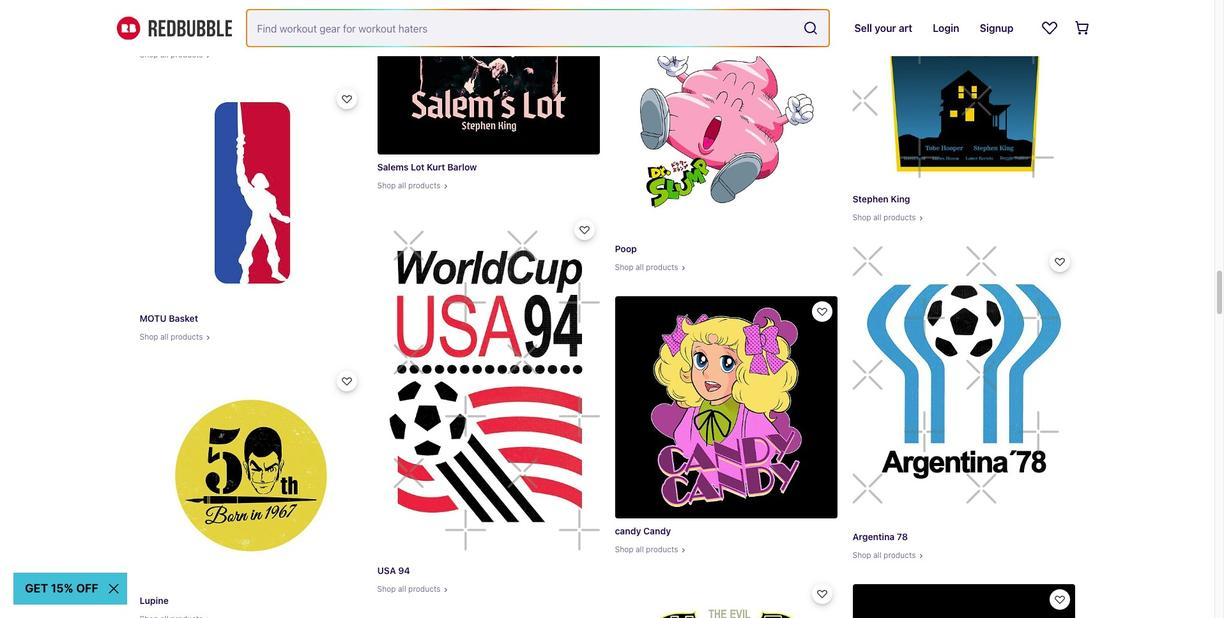 Task type: describe. For each thing, give the bounding box(es) containing it.
redbubble logo image
[[117, 16, 232, 40]]

motu basket
[[140, 313, 198, 324]]

shop for salems lot kurt barlow
[[377, 181, 396, 191]]

all for poop
[[636, 263, 644, 272]]

shop all products for stephen king
[[853, 213, 916, 222]]

products for argentina 78
[[884, 551, 916, 560]]

94
[[398, 565, 410, 576]]

stephen king
[[853, 194, 910, 204]]

shop all products for candy candy
[[615, 545, 678, 555]]

motu
[[140, 313, 167, 324]]

salems
[[377, 162, 409, 173]]

products for stephen king
[[884, 213, 916, 222]]

frankie goes to hollywood
[[140, 31, 252, 42]]

shop for usa 94
[[377, 585, 396, 594]]

products for frankie goes to hollywood
[[171, 50, 203, 60]]

shop for argentina 78
[[853, 551, 871, 560]]

shop all products for salems lot kurt barlow
[[377, 181, 441, 191]]

candy
[[615, 526, 641, 537]]

lot
[[411, 162, 425, 173]]

lupine link
[[140, 366, 362, 618]]

shop for candy candy
[[615, 545, 634, 555]]

products for candy candy
[[646, 545, 678, 555]]

salems lot kurt barlow
[[377, 162, 477, 173]]

products for usa 94
[[408, 585, 441, 594]]

products for salems lot kurt barlow
[[408, 181, 441, 191]]

poop
[[615, 243, 637, 254]]

shop all products for frankie goes to hollywood
[[140, 50, 203, 60]]



Task type: vqa. For each thing, say whether or not it's contained in the screenshot.
hearts t-shirts link at bottom left
no



Task type: locate. For each thing, give the bounding box(es) containing it.
shop down stephen
[[853, 213, 871, 222]]

shop for poop
[[615, 263, 634, 272]]

all down salems in the top of the page
[[398, 181, 406, 191]]

lupine
[[140, 595, 169, 606]]

all down 94 in the left of the page
[[398, 585, 406, 594]]

basket
[[169, 313, 198, 324]]

78
[[897, 532, 908, 542]]

shop for motu basket
[[140, 332, 158, 342]]

shop down argentina
[[853, 551, 871, 560]]

None field
[[247, 10, 829, 46]]

shop all products down goes
[[140, 50, 203, 60]]

shop all products for usa 94
[[377, 585, 441, 594]]

all down the frankie in the left of the page
[[160, 50, 168, 60]]

shop all products down poop
[[615, 263, 678, 272]]

shop down salems in the top of the page
[[377, 181, 396, 191]]

shop all products down 94 in the left of the page
[[377, 585, 441, 594]]

shop for frankie goes to hollywood
[[140, 50, 158, 60]]

products for motu basket
[[171, 332, 203, 342]]

shop for stephen king
[[853, 213, 871, 222]]

all for stephen king
[[873, 213, 881, 222]]

all for candy candy
[[636, 545, 644, 555]]

shop all products for motu basket
[[140, 332, 203, 342]]

shop all products down 'motu basket'
[[140, 332, 203, 342]]

Search term search field
[[247, 10, 798, 46]]

shop all products
[[140, 50, 203, 60], [377, 181, 441, 191], [853, 213, 916, 222], [615, 263, 678, 272], [140, 332, 203, 342], [615, 545, 678, 555], [853, 551, 916, 560], [377, 585, 441, 594]]

frankie
[[140, 31, 171, 42]]

shop down candy on the bottom right of the page
[[615, 545, 634, 555]]

shop all products down lot
[[377, 181, 441, 191]]

all for frankie goes to hollywood
[[160, 50, 168, 60]]

shop down the 'usa'
[[377, 585, 396, 594]]

shop all products for argentina 78
[[853, 551, 916, 560]]

all down poop
[[636, 263, 644, 272]]

kurt
[[427, 162, 445, 173]]

shop all products for poop
[[615, 263, 678, 272]]

usa 94
[[377, 565, 410, 576]]

argentina
[[853, 532, 895, 542]]

shop all products down stephen king
[[853, 213, 916, 222]]

all for motu basket
[[160, 332, 168, 342]]

shop
[[140, 50, 158, 60], [377, 181, 396, 191], [853, 213, 871, 222], [615, 263, 634, 272], [140, 332, 158, 342], [615, 545, 634, 555], [853, 551, 871, 560], [377, 585, 396, 594]]

products for poop
[[646, 263, 678, 272]]

hollywood
[[208, 31, 252, 42]]

all down stephen king
[[873, 213, 881, 222]]

king
[[891, 194, 910, 204]]

stephen
[[853, 194, 889, 204]]

shop down motu
[[140, 332, 158, 342]]

candy candy
[[615, 526, 671, 537]]

all
[[160, 50, 168, 60], [398, 181, 406, 191], [873, 213, 881, 222], [636, 263, 644, 272], [160, 332, 168, 342], [636, 545, 644, 555], [873, 551, 881, 560], [398, 585, 406, 594]]

shop down poop
[[615, 263, 634, 272]]

all down candy candy
[[636, 545, 644, 555]]

shop all products down argentina 78
[[853, 551, 916, 560]]

all down 'motu basket'
[[160, 332, 168, 342]]

all down argentina 78
[[873, 551, 881, 560]]

shop down the frankie in the left of the page
[[140, 50, 158, 60]]

all for argentina 78
[[873, 551, 881, 560]]

barlow
[[447, 162, 477, 173]]

shop all products down candy candy
[[615, 545, 678, 555]]

goes
[[174, 31, 195, 42]]

products
[[171, 50, 203, 60], [408, 181, 441, 191], [884, 213, 916, 222], [646, 263, 678, 272], [171, 332, 203, 342], [646, 545, 678, 555], [884, 551, 916, 560], [408, 585, 441, 594]]

argentina 78
[[853, 532, 908, 542]]

candy
[[643, 526, 671, 537]]

all for salems lot kurt barlow
[[398, 181, 406, 191]]

all for usa 94
[[398, 585, 406, 594]]

to
[[197, 31, 206, 42]]

usa
[[377, 565, 396, 576]]



